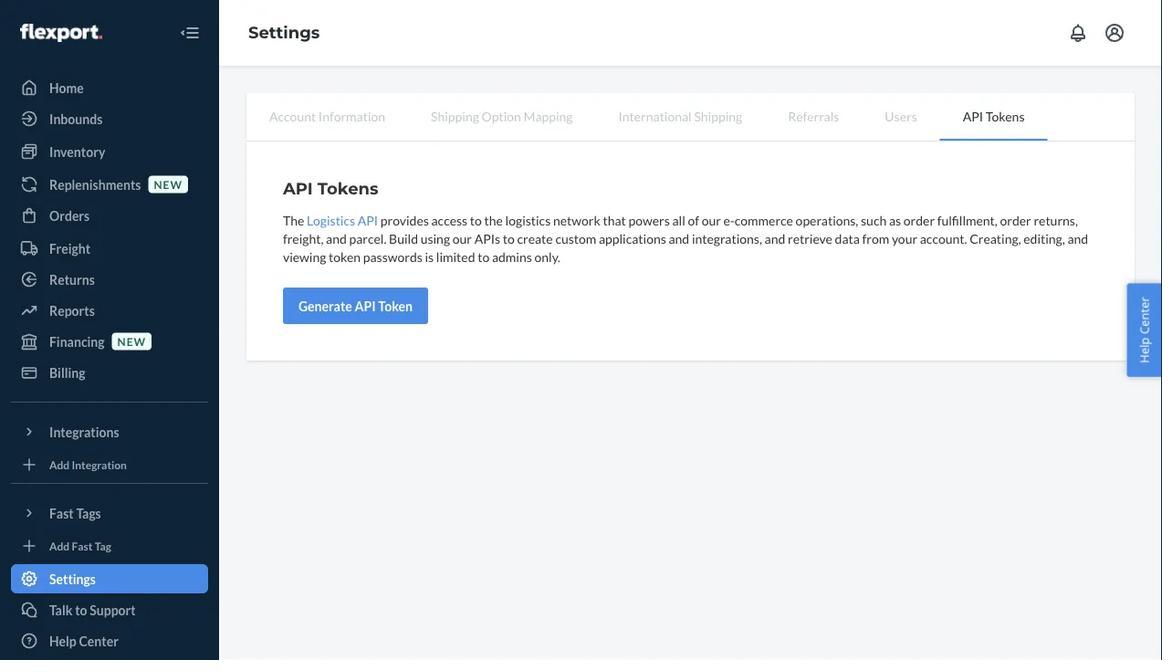 Task type: locate. For each thing, give the bounding box(es) containing it.
flexport logo image
[[20, 24, 102, 42]]

0 horizontal spatial settings
[[49, 571, 96, 587]]

talk to support link
[[11, 595, 208, 624]]

international shipping
[[618, 108, 742, 124]]

1 vertical spatial settings link
[[11, 564, 208, 593]]

1 vertical spatial settings
[[49, 571, 96, 587]]

1 horizontal spatial shipping
[[694, 108, 742, 124]]

shipping right international
[[694, 108, 742, 124]]

0 horizontal spatial api tokens
[[283, 178, 378, 198]]

1 vertical spatial api tokens
[[283, 178, 378, 198]]

orders link
[[11, 201, 208, 230]]

api tokens tab
[[940, 93, 1048, 141]]

order up "creating,"
[[1000, 212, 1031, 228]]

1 vertical spatial new
[[117, 335, 146, 348]]

1 vertical spatial add
[[49, 539, 70, 552]]

2 and from the left
[[669, 231, 689, 246]]

0 horizontal spatial shipping
[[431, 108, 479, 124]]

add integration link
[[11, 454, 208, 476]]

0 vertical spatial help center
[[1136, 297, 1153, 363]]

create
[[517, 231, 553, 246]]

fast left "tags"
[[49, 505, 74, 521]]

freight link
[[11, 234, 208, 263]]

0 horizontal spatial center
[[79, 633, 119, 649]]

1 vertical spatial tokens
[[318, 178, 378, 198]]

to left the
[[470, 212, 482, 228]]

logistics api link
[[307, 212, 378, 228]]

new for financing
[[117, 335, 146, 348]]

settings up account at the top of the page
[[248, 22, 320, 43]]

api up "the"
[[283, 178, 313, 198]]

help center inside help center link
[[49, 633, 119, 649]]

new up orders link
[[154, 178, 183, 191]]

0 horizontal spatial new
[[117, 335, 146, 348]]

1 add from the top
[[49, 458, 70, 471]]

new
[[154, 178, 183, 191], [117, 335, 146, 348]]

logistics
[[307, 212, 355, 228]]

settings link
[[248, 22, 320, 43], [11, 564, 208, 593]]

apis
[[474, 231, 500, 246]]

home
[[49, 80, 84, 95]]

0 vertical spatial add
[[49, 458, 70, 471]]

1 horizontal spatial help center
[[1136, 297, 1153, 363]]

center inside button
[[1136, 297, 1153, 334]]

returns
[[49, 272, 95, 287]]

1 horizontal spatial new
[[154, 178, 183, 191]]

0 horizontal spatial order
[[904, 212, 935, 228]]

1 horizontal spatial help
[[1136, 337, 1153, 363]]

as
[[889, 212, 901, 228]]

integrations button
[[11, 417, 208, 446]]

order
[[904, 212, 935, 228], [1000, 212, 1031, 228]]

settings up talk
[[49, 571, 96, 587]]

tokens inside tab
[[986, 108, 1025, 124]]

add for add fast tag
[[49, 539, 70, 552]]

settings
[[248, 22, 320, 43], [49, 571, 96, 587]]

1 vertical spatial help center
[[49, 633, 119, 649]]

data
[[835, 231, 860, 246]]

our up limited
[[453, 231, 472, 246]]

that
[[603, 212, 626, 228]]

1 and from the left
[[326, 231, 347, 246]]

provides
[[381, 212, 429, 228]]

returns link
[[11, 265, 208, 294]]

referrals
[[788, 108, 839, 124]]

account.
[[920, 231, 967, 246]]

integrations,
[[692, 231, 762, 246]]

and down all
[[669, 231, 689, 246]]

settings link up account at the top of the page
[[248, 22, 320, 43]]

help center link
[[11, 626, 208, 655]]

fast inside add fast tag link
[[72, 539, 93, 552]]

your
[[892, 231, 918, 246]]

add integration
[[49, 458, 127, 471]]

1 horizontal spatial tokens
[[986, 108, 1025, 124]]

shipping left option
[[431, 108, 479, 124]]

0 vertical spatial settings
[[248, 22, 320, 43]]

0 vertical spatial api tokens
[[963, 108, 1025, 124]]

help center
[[1136, 297, 1153, 363], [49, 633, 119, 649]]

financing
[[49, 334, 105, 349]]

0 vertical spatial tokens
[[986, 108, 1025, 124]]

api
[[963, 108, 983, 124], [283, 178, 313, 198], [358, 212, 378, 228], [355, 298, 376, 314]]

center
[[1136, 297, 1153, 334], [79, 633, 119, 649]]

add fast tag link
[[11, 535, 208, 557]]

new down reports link
[[117, 335, 146, 348]]

2 add from the top
[[49, 539, 70, 552]]

to
[[470, 212, 482, 228], [503, 231, 515, 246], [478, 249, 490, 264], [75, 602, 87, 618]]

0 horizontal spatial help
[[49, 633, 76, 649]]

api left token
[[355, 298, 376, 314]]

and down the commerce
[[765, 231, 785, 246]]

replenishments
[[49, 177, 141, 192]]

0 vertical spatial help
[[1136, 337, 1153, 363]]

reports link
[[11, 296, 208, 325]]

add
[[49, 458, 70, 471], [49, 539, 70, 552]]

provides access to the logistics network that powers all of our e-commerce operations, such as order fulfillment, order returns, freight, and parcel. build using our apis to create custom applications and integrations, and retrieve data from your account. creating, editing, and viewing token passwords is limited to admins only.
[[283, 212, 1088, 264]]

0 horizontal spatial help center
[[49, 633, 119, 649]]

fast
[[49, 505, 74, 521], [72, 539, 93, 552]]

integrations
[[49, 424, 119, 440]]

1 horizontal spatial order
[[1000, 212, 1031, 228]]

1 horizontal spatial our
[[702, 212, 721, 228]]

help center button
[[1127, 283, 1162, 377]]

operations,
[[796, 212, 858, 228]]

help
[[1136, 337, 1153, 363], [49, 633, 76, 649]]

1 vertical spatial fast
[[72, 539, 93, 552]]

and down returns,
[[1068, 231, 1088, 246]]

our left e-
[[702, 212, 721, 228]]

1 vertical spatial help
[[49, 633, 76, 649]]

open account menu image
[[1104, 22, 1126, 44]]

0 vertical spatial center
[[1136, 297, 1153, 334]]

help inside button
[[1136, 337, 1153, 363]]

custom
[[555, 231, 596, 246]]

and
[[326, 231, 347, 246], [669, 231, 689, 246], [765, 231, 785, 246], [1068, 231, 1088, 246]]

to right talk
[[75, 602, 87, 618]]

settings link up talk to support link
[[11, 564, 208, 593]]

0 horizontal spatial settings link
[[11, 564, 208, 593]]

shipping
[[431, 108, 479, 124], [694, 108, 742, 124]]

our
[[702, 212, 721, 228], [453, 231, 472, 246]]

support
[[90, 602, 136, 618]]

users
[[885, 108, 917, 124]]

1 horizontal spatial api tokens
[[963, 108, 1025, 124]]

close navigation image
[[179, 22, 201, 44]]

passwords
[[363, 249, 423, 264]]

tokens
[[986, 108, 1025, 124], [318, 178, 378, 198]]

add inside add integration link
[[49, 458, 70, 471]]

logistics
[[505, 212, 551, 228]]

talk
[[49, 602, 73, 618]]

open notifications image
[[1067, 22, 1089, 44]]

applications
[[599, 231, 666, 246]]

add left integration
[[49, 458, 70, 471]]

inbounds link
[[11, 104, 208, 133]]

order up your
[[904, 212, 935, 228]]

information
[[318, 108, 385, 124]]

and down logistics
[[326, 231, 347, 246]]

is
[[425, 249, 434, 264]]

the logistics api
[[283, 212, 378, 228]]

generate api token
[[299, 298, 413, 314]]

commerce
[[735, 212, 793, 228]]

1 horizontal spatial settings link
[[248, 22, 320, 43]]

add inside add fast tag link
[[49, 539, 70, 552]]

add down fast tags
[[49, 539, 70, 552]]

api right users
[[963, 108, 983, 124]]

0 horizontal spatial tokens
[[318, 178, 378, 198]]

all
[[672, 212, 685, 228]]

build
[[389, 231, 418, 246]]

0 vertical spatial new
[[154, 178, 183, 191]]

new for replenishments
[[154, 178, 183, 191]]

from
[[862, 231, 889, 246]]

1 vertical spatial our
[[453, 231, 472, 246]]

fast left tag
[[72, 539, 93, 552]]

fast inside fast tags dropdown button
[[49, 505, 74, 521]]

1 horizontal spatial center
[[1136, 297, 1153, 334]]

using
[[421, 231, 450, 246]]

home link
[[11, 73, 208, 102]]

tab list
[[246, 93, 1135, 142]]

reports
[[49, 303, 95, 318]]

e-
[[724, 212, 735, 228]]

fulfillment,
[[937, 212, 998, 228]]

api tokens inside tab
[[963, 108, 1025, 124]]

0 vertical spatial fast
[[49, 505, 74, 521]]



Task type: describe. For each thing, give the bounding box(es) containing it.
creating,
[[970, 231, 1021, 246]]

4 and from the left
[[1068, 231, 1088, 246]]

1 order from the left
[[904, 212, 935, 228]]

orders
[[49, 208, 90, 223]]

the
[[484, 212, 503, 228]]

fast tags
[[49, 505, 101, 521]]

tags
[[76, 505, 101, 521]]

network
[[553, 212, 600, 228]]

add fast tag
[[49, 539, 111, 552]]

returns,
[[1034, 212, 1078, 228]]

account
[[269, 108, 316, 124]]

fast tags button
[[11, 498, 208, 528]]

referrals tab
[[765, 93, 862, 139]]

shipping option mapping tab
[[408, 93, 596, 139]]

viewing
[[283, 249, 326, 264]]

freight
[[49, 241, 90, 256]]

billing link
[[11, 358, 208, 387]]

tag
[[95, 539, 111, 552]]

tab list containing account information
[[246, 93, 1135, 142]]

access
[[431, 212, 468, 228]]

admins
[[492, 249, 532, 264]]

help center inside "help center" button
[[1136, 297, 1153, 363]]

1 shipping from the left
[[431, 108, 479, 124]]

of
[[688, 212, 699, 228]]

editing,
[[1024, 231, 1065, 246]]

only.
[[535, 249, 560, 264]]

talk to support
[[49, 602, 136, 618]]

token
[[378, 298, 413, 314]]

to up admins
[[503, 231, 515, 246]]

0 vertical spatial settings link
[[248, 22, 320, 43]]

api up parcel. at top left
[[358, 212, 378, 228]]

such
[[861, 212, 887, 228]]

inbounds
[[49, 111, 103, 126]]

users tab
[[862, 93, 940, 139]]

1 vertical spatial center
[[79, 633, 119, 649]]

mapping
[[524, 108, 573, 124]]

token
[[329, 249, 361, 264]]

add for add integration
[[49, 458, 70, 471]]

1 horizontal spatial settings
[[248, 22, 320, 43]]

shipping option mapping
[[431, 108, 573, 124]]

api inside tab
[[963, 108, 983, 124]]

2 shipping from the left
[[694, 108, 742, 124]]

retrieve
[[788, 231, 833, 246]]

to down 'apis' at the left top
[[478, 249, 490, 264]]

3 and from the left
[[765, 231, 785, 246]]

generate api token button
[[283, 288, 428, 324]]

powers
[[629, 212, 670, 228]]

integration
[[72, 458, 127, 471]]

billing
[[49, 365, 85, 380]]

parcel.
[[349, 231, 387, 246]]

freight,
[[283, 231, 324, 246]]

the
[[283, 212, 304, 228]]

international
[[618, 108, 692, 124]]

option
[[482, 108, 521, 124]]

inventory link
[[11, 137, 208, 166]]

international shipping tab
[[596, 93, 765, 139]]

api inside "button"
[[355, 298, 376, 314]]

2 order from the left
[[1000, 212, 1031, 228]]

generate
[[299, 298, 352, 314]]

inventory
[[49, 144, 105, 159]]

account information tab
[[246, 93, 408, 139]]

limited
[[436, 249, 475, 264]]

account information
[[269, 108, 385, 124]]

0 vertical spatial our
[[702, 212, 721, 228]]

0 horizontal spatial our
[[453, 231, 472, 246]]



Task type: vqa. For each thing, say whether or not it's contained in the screenshot.
'Product' on the left
no



